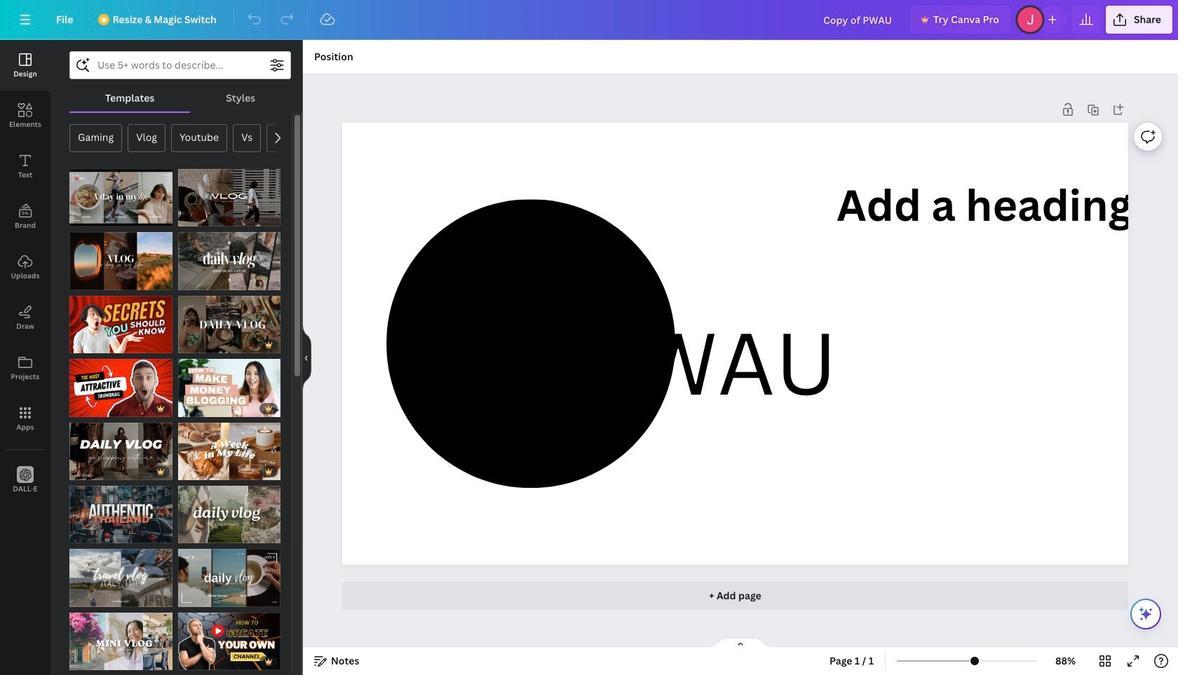 Task type: describe. For each thing, give the bounding box(es) containing it.
brown black elegant aesthetic fashion vlog youtube thumbnail group
[[69, 414, 172, 481]]

neutral minimalist travel vlog youtube thumbnail group
[[69, 541, 172, 607]]

orange yellow minimalist aesthetic a day in my life travel vlog youtube thumbnail group
[[69, 224, 172, 290]]

Design title text field
[[812, 6, 905, 34]]

orange yellow minimalist aesthetic a day in my life travel vlog youtube thumbnail image
[[69, 232, 172, 290]]

side panel tab list
[[0, 40, 51, 506]]

most attractive youtube thumbnail group
[[69, 351, 172, 417]]

brown and white simple vlog youtube thumbnail image
[[178, 169, 281, 227]]

big text how to youtube thumbnail image
[[178, 359, 281, 417]]

canva assistant image
[[1138, 606, 1155, 623]]

brown white modern lifestyle vlog youtube thumbnail group
[[178, 287, 281, 354]]

white brown modern playful daily vlog youtube thumbnail image
[[178, 423, 281, 481]]

0 vertical spatial brown minimalist lifestyle daily vlog youtube thumbnail group
[[69, 161, 172, 227]]

green white minimalistic simple collage  daily vlog youtube thumbnail image
[[178, 486, 281, 544]]

1 horizontal spatial brown minimalist lifestyle daily vlog youtube thumbnail group
[[178, 541, 281, 607]]

brown and white simple vlog youtube thumbnail group
[[178, 161, 281, 227]]

red colorful tips youtube thumbnail image
[[69, 296, 172, 354]]



Task type: vqa. For each thing, say whether or not it's contained in the screenshot.
the white brown modern playful daily vlog youtube thumbnail
yes



Task type: locate. For each thing, give the bounding box(es) containing it.
green white minimalistic simple collage  daily vlog youtube thumbnail group
[[178, 478, 281, 544]]

white simple mini vlog youtube thumbnail image
[[69, 613, 172, 671]]

main menu bar
[[0, 0, 1178, 40]]

white simple mini vlog youtube thumbnail group
[[69, 605, 172, 671]]

marketing channel youtube thumbnail image
[[178, 613, 281, 671]]

brown minimalist lifestyle daily vlog youtube thumbnail image for rightmost "brown minimalist lifestyle daily vlog youtube thumbnail" group
[[178, 550, 281, 607]]

brown minimalist lifestyle daily vlog youtube thumbnail group
[[69, 161, 172, 227], [178, 541, 281, 607]]

1 horizontal spatial brown minimalist lifestyle daily vlog youtube thumbnail image
[[178, 550, 281, 607]]

marketing channel youtube thumbnail group
[[178, 605, 281, 671]]

0 horizontal spatial brown minimalist lifestyle daily vlog youtube thumbnail image
[[69, 169, 172, 227]]

brown minimalist lifestyle daily vlog youtube thumbnail image
[[69, 169, 172, 227], [178, 550, 281, 607]]

show pages image
[[707, 638, 774, 649]]

brown minimalist lifestyle daily vlog youtube thumbnail group up marketing channel youtube thumbnail
[[178, 541, 281, 607]]

hide image
[[302, 324, 311, 391]]

white brown modern playful daily vlog youtube thumbnail group
[[178, 414, 281, 481]]

1 vertical spatial brown minimalist lifestyle daily vlog youtube thumbnail group
[[178, 541, 281, 607]]

brown minimalist lifestyle daily vlog youtube thumbnail image up orange yellow minimalist aesthetic a day in my life travel vlog youtube thumbnail
[[69, 169, 172, 227]]

neutral minimalist travel vlog youtube thumbnail image
[[69, 550, 172, 607]]

red colorful tips youtube thumbnail group
[[69, 287, 172, 354]]

0 horizontal spatial brown minimalist lifestyle daily vlog youtube thumbnail group
[[69, 161, 172, 227]]

brown black elegant aesthetic fashion vlog youtube thumbnail image
[[69, 423, 172, 481]]

brown minimalist lifestyle daily vlog youtube thumbnail image for the top "brown minimalist lifestyle daily vlog youtube thumbnail" group
[[69, 169, 172, 227]]

brown minimalist lifestyle daily vlog youtube thumbnail group up orange yellow minimalist aesthetic a day in my life travel vlog youtube thumbnail
[[69, 161, 172, 227]]

dark grey minimalist photo travel youtube thumbnail image
[[69, 486, 172, 544]]

most attractive youtube thumbnail image
[[69, 359, 172, 417]]

0 vertical spatial brown minimalist lifestyle daily vlog youtube thumbnail image
[[69, 169, 172, 227]]

Use 5+ words to describe... search field
[[98, 52, 263, 79]]

1 vertical spatial brown minimalist lifestyle daily vlog youtube thumbnail image
[[178, 550, 281, 607]]

Zoom button
[[1043, 650, 1089, 673]]

big text how to youtube thumbnail group
[[178, 351, 281, 417]]

neutral elegant minimalist daily vlog youtube thumbnail image
[[178, 232, 281, 290]]

brown minimalist lifestyle daily vlog youtube thumbnail image up marketing channel youtube thumbnail
[[178, 550, 281, 607]]

brown white modern lifestyle vlog youtube thumbnail image
[[178, 296, 281, 354]]

neutral elegant minimalist daily vlog youtube thumbnail group
[[178, 224, 281, 290]]

dark grey minimalist photo travel youtube thumbnail group
[[69, 478, 172, 544]]



